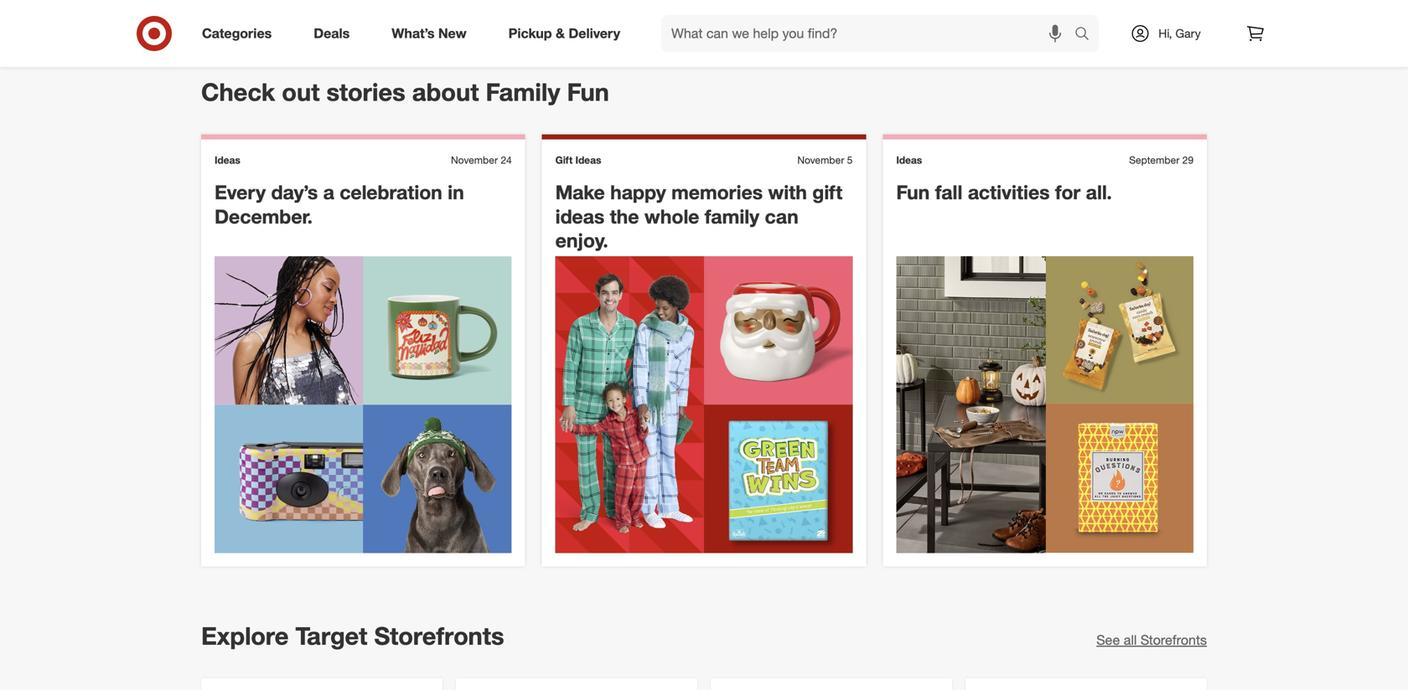 Task type: describe. For each thing, give the bounding box(es) containing it.
target
[[295, 622, 367, 651]]

check
[[201, 77, 275, 107]]

november for in
[[451, 154, 498, 166]]

delivery
[[569, 25, 620, 42]]

24
[[501, 154, 512, 166]]

family
[[486, 77, 560, 107]]

gary
[[1175, 26, 1201, 41]]

gift ideas
[[555, 154, 601, 166]]

out
[[282, 77, 320, 107]]

activities
[[968, 181, 1050, 204]]

&
[[556, 25, 565, 42]]

make
[[555, 181, 605, 204]]

what's
[[392, 25, 435, 42]]

fall
[[935, 181, 963, 204]]

day's
[[271, 181, 318, 204]]

all.
[[1086, 181, 1112, 204]]

1 horizontal spatial fun
[[896, 181, 930, 204]]

september 29
[[1129, 154, 1194, 166]]

fun fall activities for all.
[[896, 181, 1112, 204]]

see all storefronts link
[[1096, 631, 1207, 650]]

29
[[1182, 154, 1194, 166]]

make happy memories with gift ideas the whole family can enjoy. image
[[555, 256, 853, 554]]

all
[[1124, 632, 1137, 649]]

for
[[1055, 181, 1081, 204]]

every
[[215, 181, 266, 204]]

what's new
[[392, 25, 467, 42]]

deals link
[[299, 15, 371, 52]]

deals
[[314, 25, 350, 42]]

explore target storefronts
[[201, 622, 504, 651]]

see
[[1096, 632, 1120, 649]]

family
[[705, 205, 759, 228]]

gift
[[555, 154, 573, 166]]

in
[[448, 181, 464, 204]]



Task type: vqa. For each thing, say whether or not it's contained in the screenshot.


Task type: locate. For each thing, give the bounding box(es) containing it.
ideas right gift
[[575, 154, 601, 166]]

pickup & delivery
[[508, 25, 620, 42]]

with
[[768, 181, 807, 204]]

1 horizontal spatial storefronts
[[1141, 632, 1207, 649]]

pickup & delivery link
[[494, 15, 641, 52]]

search
[[1067, 27, 1107, 43]]

fun
[[567, 77, 609, 107], [896, 181, 930, 204]]

hi, gary
[[1159, 26, 1201, 41]]

november 24
[[451, 154, 512, 166]]

storefronts for see all storefronts
[[1141, 632, 1207, 649]]

1 horizontal spatial november
[[797, 154, 844, 166]]

1 november from the left
[[451, 154, 498, 166]]

memories
[[671, 181, 763, 204]]

ideas up the every
[[215, 154, 240, 166]]

storefronts for explore target storefronts
[[374, 622, 504, 651]]

0 horizontal spatial fun
[[567, 77, 609, 107]]

storefronts
[[374, 622, 504, 651], [1141, 632, 1207, 649]]

fun fall activities for all. image
[[896, 256, 1194, 554]]

5
[[847, 154, 853, 166]]

celebration
[[340, 181, 442, 204]]

november left 5 on the top of the page
[[797, 154, 844, 166]]

make happy memories with gift ideas the whole family can enjoy.
[[555, 181, 843, 252]]

2 ideas from the left
[[575, 154, 601, 166]]

what's new link
[[377, 15, 487, 52]]

gift
[[812, 181, 843, 204]]

2 horizontal spatial ideas
[[896, 154, 922, 166]]

november left 24
[[451, 154, 498, 166]]

ideas
[[215, 154, 240, 166], [575, 154, 601, 166], [896, 154, 922, 166]]

0 horizontal spatial november
[[451, 154, 498, 166]]

What can we help you find? suggestions appear below search field
[[661, 15, 1079, 52]]

every day's a celebration in december.
[[215, 181, 464, 228]]

can
[[765, 205, 799, 228]]

explore
[[201, 622, 289, 651]]

2 november from the left
[[797, 154, 844, 166]]

fun down delivery
[[567, 77, 609, 107]]

november 5
[[797, 154, 853, 166]]

ideas for every day's a celebration in december.
[[215, 154, 240, 166]]

happy
[[610, 181, 666, 204]]

ideas right 5 on the top of the page
[[896, 154, 922, 166]]

0 horizontal spatial storefronts
[[374, 622, 504, 651]]

1 ideas from the left
[[215, 154, 240, 166]]

hi,
[[1159, 26, 1172, 41]]

see all storefronts
[[1096, 632, 1207, 649]]

fun left fall
[[896, 181, 930, 204]]

new
[[438, 25, 467, 42]]

1 horizontal spatial ideas
[[575, 154, 601, 166]]

3 ideas from the left
[[896, 154, 922, 166]]

ideas for fun fall activities for all.
[[896, 154, 922, 166]]

search button
[[1067, 15, 1107, 55]]

0 vertical spatial fun
[[567, 77, 609, 107]]

about
[[412, 77, 479, 107]]

november for gift
[[797, 154, 844, 166]]

a
[[323, 181, 334, 204]]

december.
[[215, 205, 313, 228]]

enjoy.
[[555, 229, 608, 252]]

ideas
[[555, 205, 604, 228]]

0 horizontal spatial ideas
[[215, 154, 240, 166]]

whole
[[644, 205, 699, 228]]

september
[[1129, 154, 1180, 166]]

november
[[451, 154, 498, 166], [797, 154, 844, 166]]

categories
[[202, 25, 272, 42]]

stories
[[326, 77, 405, 107]]

check out stories about family fun
[[201, 77, 609, 107]]

categories link
[[188, 15, 293, 52]]

pickup
[[508, 25, 552, 42]]

the
[[610, 205, 639, 228]]

1 vertical spatial fun
[[896, 181, 930, 204]]

every day's a celebration in december. image
[[215, 256, 512, 554]]



